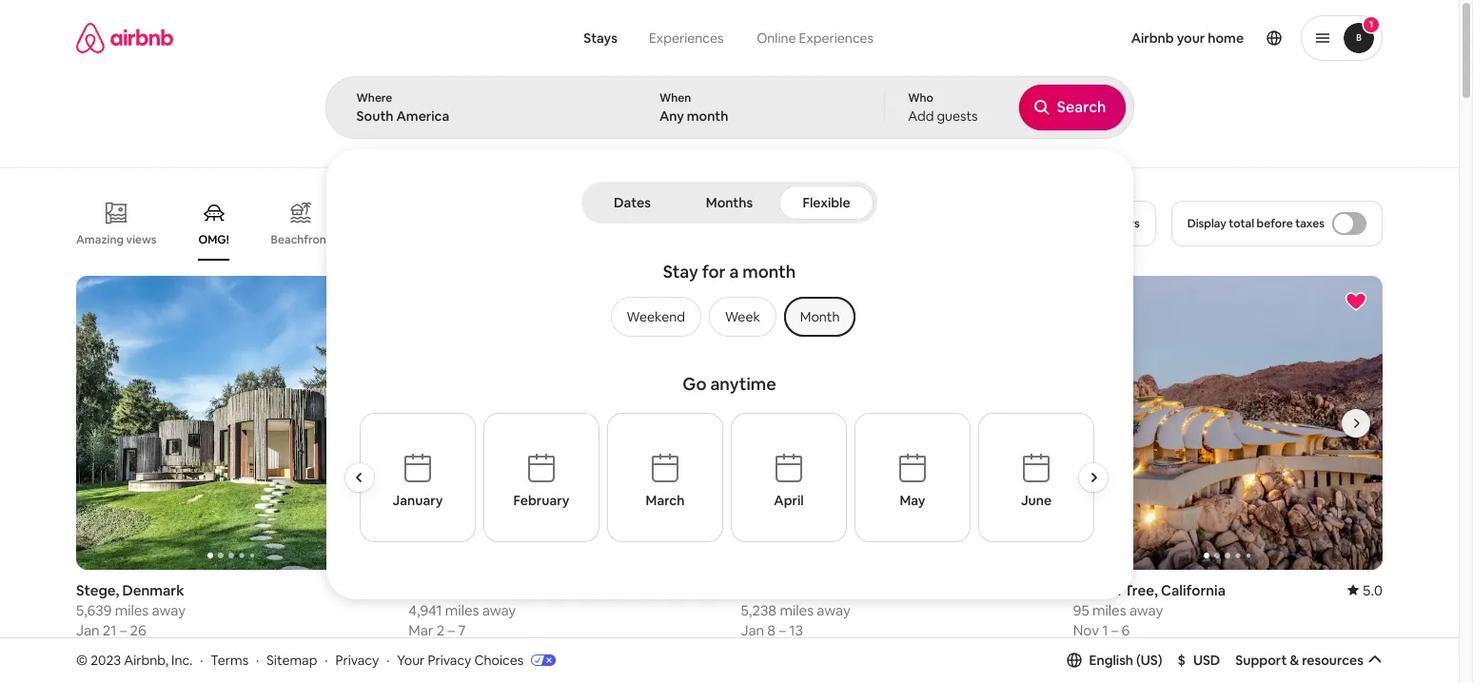Task type: locate. For each thing, give the bounding box(es) containing it.
· left privacy link
[[325, 651, 328, 669]]

display total before taxes
[[1187, 216, 1325, 231]]

amazing views
[[76, 232, 157, 247]]

night down 6
[[1122, 647, 1156, 665]]

group for ponta delgada, portugal
[[408, 276, 1027, 570]]

add to wishlist: ponta delgada, portugal image
[[680, 290, 703, 313]]

night inside stege, denmark 5,639 miles away jan 21 – 26 $157 night
[[110, 647, 143, 665]]

support & resources button
[[1235, 652, 1383, 669]]

4.93
[[689, 581, 718, 599]]

may
[[900, 492, 925, 509]]

5.0 left ponta
[[365, 581, 386, 599]]

go anytime
[[683, 373, 776, 395]]

1 jan from the left
[[76, 621, 100, 639]]

online
[[757, 29, 796, 47]]

away inside joshua tree, california 95 miles away nov 1 – 6 $6,500 night
[[1129, 601, 1163, 619]]

miles
[[115, 601, 149, 619], [445, 601, 479, 619], [780, 601, 814, 619], [1092, 601, 1126, 619]]

1 horizontal spatial 5.0 out of 5 average rating image
[[1347, 581, 1383, 599]]

Where field
[[356, 108, 605, 125]]

english
[[1089, 652, 1133, 669]]

away inside stege, denmark 5,639 miles away jan 21 – 26 $157 night
[[152, 601, 186, 619]]

night inside ponta delgada, portugal 4,941 miles away mar 2 – 7 $159 night
[[443, 647, 476, 665]]

jan left 8 in the bottom right of the page
[[741, 621, 764, 639]]

miles up 13
[[780, 601, 814, 619]]

© 2023 airbnb, inc. ·
[[76, 651, 203, 669]]

support
[[1235, 652, 1287, 669]]

$157
[[76, 647, 107, 665]]

$159
[[408, 647, 440, 665]]

privacy left your
[[335, 651, 379, 669]]

away down the tree,
[[1129, 601, 1163, 619]]

1 vertical spatial month
[[742, 261, 796, 283]]

3 – from the left
[[779, 621, 786, 639]]

4 – from the left
[[1111, 621, 1118, 639]]

0 horizontal spatial 5.0
[[365, 581, 386, 599]]

views
[[126, 232, 157, 247]]

2 night from the left
[[443, 647, 476, 665]]

2 jan from the left
[[741, 621, 764, 639]]

march button
[[607, 413, 723, 542]]

home
[[1208, 29, 1244, 47]]

when
[[659, 90, 691, 106]]

jan
[[76, 621, 100, 639], [741, 621, 764, 639]]

4 away from the left
[[1129, 601, 1163, 619]]

4 · from the left
[[386, 651, 390, 669]]

stays button
[[568, 19, 633, 57]]

–
[[120, 621, 127, 639], [448, 621, 455, 639], [779, 621, 786, 639], [1111, 621, 1118, 639]]

1
[[1369, 18, 1373, 30], [1102, 621, 1108, 639]]

miles up 7
[[445, 601, 479, 619]]

flexible
[[803, 194, 850, 211]]

0 vertical spatial month
[[687, 108, 728, 125]]

display total before taxes button
[[1171, 201, 1383, 246]]

0 horizontal spatial month
[[687, 108, 728, 125]]

2 horizontal spatial night
[[1122, 647, 1156, 665]]

1 experiences from the left
[[649, 29, 724, 47]]

· right terms
[[256, 651, 259, 669]]

group containing weekend
[[603, 297, 856, 337]]

1 horizontal spatial night
[[443, 647, 476, 665]]

– left 6
[[1111, 621, 1118, 639]]

english (us) button
[[1066, 652, 1162, 669]]

6
[[1122, 621, 1130, 639]]

jan down 5,639
[[76, 621, 100, 639]]

april
[[774, 492, 804, 509]]

2 away from the left
[[482, 601, 516, 619]]

experiences
[[649, 29, 724, 47], [799, 29, 874, 47]]

0 horizontal spatial experiences
[[649, 29, 724, 47]]

away right 5,238
[[817, 601, 850, 619]]

your privacy choices
[[397, 651, 524, 669]]

5,238 miles away jan 8 – 13
[[741, 601, 850, 639]]

miles inside joshua tree, california 95 miles away nov 1 – 6 $6,500 night
[[1092, 601, 1126, 619]]

night inside joshua tree, california 95 miles away nov 1 – 6 $6,500 night
[[1122, 647, 1156, 665]]

privacy down 2
[[428, 651, 471, 669]]

2 miles from the left
[[445, 601, 479, 619]]

2
[[437, 621, 445, 639]]

5.0 out of 5 average rating image for stege, denmark 5,639 miles away jan 21 – 26 $157 night
[[350, 581, 386, 599]]

experiences right online
[[799, 29, 874, 47]]

for
[[702, 261, 726, 283]]

13
[[789, 621, 803, 639]]

1 horizontal spatial month
[[742, 261, 796, 283]]

group for stege, denmark
[[76, 276, 386, 570]]

tab list containing dates
[[585, 182, 874, 224]]

©
[[76, 651, 88, 669]]

·
[[200, 651, 203, 669], [256, 651, 259, 669], [325, 651, 328, 669], [386, 651, 390, 669]]

5.0 out of 5 average rating image for joshua tree, california 95 miles away nov 1 – 6 $6,500 night
[[1347, 581, 1383, 599]]

airbnb your home link
[[1120, 18, 1255, 58]]

5.0 out of 5 average rating image
[[350, 581, 386, 599], [1347, 581, 1383, 599]]

remove from wishlist: joshua tree, california image
[[1345, 290, 1367, 313]]

1 horizontal spatial privacy
[[428, 651, 471, 669]]

3 miles from the left
[[780, 601, 814, 619]]

1 horizontal spatial 5.0
[[1362, 581, 1383, 599]]

5.0 out of 5 average rating image left ponta
[[350, 581, 386, 599]]

away down delgada,
[[482, 601, 516, 619]]

1 horizontal spatial jan
[[741, 621, 764, 639]]

0 horizontal spatial night
[[110, 647, 143, 665]]

guests
[[937, 108, 978, 125]]

miles down joshua
[[1092, 601, 1126, 619]]

1 miles from the left
[[115, 601, 149, 619]]

1 horizontal spatial 1
[[1369, 18, 1373, 30]]

away down "denmark"
[[152, 601, 186, 619]]

5.0 up resources
[[1362, 581, 1383, 599]]

1 vertical spatial 1
[[1102, 621, 1108, 639]]

month right a
[[742, 261, 796, 283]]

1 away from the left
[[152, 601, 186, 619]]

february button
[[483, 413, 600, 542]]

airbnb
[[1131, 29, 1174, 47]]

1 night from the left
[[110, 647, 143, 665]]

miles up 26
[[115, 601, 149, 619]]

0 horizontal spatial 1
[[1102, 621, 1108, 639]]

delgada,
[[451, 581, 510, 599]]

$6,500
[[1073, 647, 1119, 665]]

month
[[687, 108, 728, 125], [742, 261, 796, 283]]

night down 26
[[110, 647, 143, 665]]

privacy link
[[335, 651, 379, 669]]

stay for a month
[[663, 261, 796, 283]]

5.0
[[365, 581, 386, 599], [1362, 581, 1383, 599]]

– right '21'
[[120, 621, 127, 639]]

experiences up when
[[649, 29, 724, 47]]

night for $6,500
[[1122, 647, 1156, 665]]

jan inside 5,238 miles away jan 8 – 13
[[741, 621, 764, 639]]

terms · sitemap · privacy
[[211, 651, 379, 669]]

· left your
[[386, 651, 390, 669]]

– inside stege, denmark 5,639 miles away jan 21 – 26 $157 night
[[120, 621, 127, 639]]

miles inside ponta delgada, portugal 4,941 miles away mar 2 – 7 $159 night
[[445, 601, 479, 619]]

&
[[1290, 652, 1299, 669]]

joshua tree, california 95 miles away nov 1 – 6 $6,500 night
[[1073, 581, 1226, 665]]

– left 7
[[448, 621, 455, 639]]

2 – from the left
[[448, 621, 455, 639]]

nov
[[1073, 621, 1099, 639]]

None search field
[[325, 0, 1134, 600]]

mar
[[408, 621, 433, 639]]

0 horizontal spatial privacy
[[335, 651, 379, 669]]

1 – from the left
[[120, 621, 127, 639]]

4 miles from the left
[[1092, 601, 1126, 619]]

3 away from the left
[[817, 601, 850, 619]]

2 5.0 out of 5 average rating image from the left
[[1347, 581, 1383, 599]]

where
[[356, 90, 392, 106]]

– inside ponta delgada, portugal 4,941 miles away mar 2 – 7 $159 night
[[448, 621, 455, 639]]

group for 5,238 miles away
[[741, 276, 1050, 570]]

night
[[110, 647, 143, 665], [443, 647, 476, 665], [1122, 647, 1156, 665]]

3 · from the left
[[325, 651, 328, 669]]

privacy
[[335, 651, 379, 669], [428, 651, 471, 669]]

filters
[[1107, 216, 1140, 231]]

sitemap
[[267, 651, 317, 669]]

1 5.0 out of 5 average rating image from the left
[[350, 581, 386, 599]]

month right the any
[[687, 108, 728, 125]]

0 horizontal spatial jan
[[76, 621, 100, 639]]

stays
[[584, 29, 617, 47]]

group
[[76, 187, 1056, 261], [76, 276, 386, 570], [408, 276, 1027, 570], [741, 276, 1050, 570], [1073, 276, 1383, 570], [603, 297, 856, 337]]

month inside when any month
[[687, 108, 728, 125]]

april button
[[731, 413, 847, 542]]

3 night from the left
[[1122, 647, 1156, 665]]

– inside joshua tree, california 95 miles away nov 1 – 6 $6,500 night
[[1111, 621, 1118, 639]]

0 vertical spatial 1
[[1369, 18, 1373, 30]]

a
[[729, 261, 739, 283]]

1 horizontal spatial experiences
[[799, 29, 874, 47]]

– right 8 in the bottom right of the page
[[779, 621, 786, 639]]

miles inside stege, denmark 5,639 miles away jan 21 – 26 $157 night
[[115, 601, 149, 619]]

support & resources
[[1235, 652, 1364, 669]]

weekend
[[627, 308, 685, 325]]

tab list
[[585, 182, 874, 224]]

away
[[152, 601, 186, 619], [482, 601, 516, 619], [817, 601, 850, 619], [1129, 601, 1163, 619]]

night down 7
[[443, 647, 476, 665]]

0 horizontal spatial 5.0 out of 5 average rating image
[[350, 581, 386, 599]]

· right inc.
[[200, 651, 203, 669]]

5.0 out of 5 average rating image up resources
[[1347, 581, 1383, 599]]



Task type: describe. For each thing, give the bounding box(es) containing it.
month inside stay for a month group
[[742, 261, 796, 283]]

airbnb your home
[[1131, 29, 1244, 47]]

who
[[908, 90, 933, 106]]

inc.
[[171, 651, 193, 669]]

california
[[1161, 581, 1226, 599]]

terms link
[[211, 651, 248, 669]]

may button
[[855, 413, 971, 542]]

5,238
[[741, 601, 777, 619]]

dates
[[614, 194, 651, 211]]

26
[[130, 621, 146, 639]]

week
[[725, 308, 760, 325]]

display
[[1187, 216, 1226, 231]]

2 experiences from the left
[[799, 29, 874, 47]]

1 5.0 from the left
[[365, 581, 386, 599]]

who add guests
[[908, 90, 978, 125]]

sitemap link
[[267, 651, 317, 669]]

95
[[1073, 601, 1089, 619]]

4,941
[[408, 601, 442, 619]]

stege, denmark 5,639 miles away jan 21 – 26 $157 night
[[76, 581, 186, 665]]

your privacy choices link
[[397, 651, 556, 670]]

tree,
[[1124, 581, 1158, 599]]

before
[[1257, 216, 1293, 231]]

stays tab panel
[[325, 76, 1134, 600]]

your
[[397, 651, 425, 669]]

anytime
[[710, 373, 776, 395]]

denmark
[[122, 581, 184, 599]]

jan inside stege, denmark 5,639 miles away jan 21 – 26 $157 night
[[76, 621, 100, 639]]

2 5.0 from the left
[[1362, 581, 1383, 599]]

english (us)
[[1089, 652, 1162, 669]]

experiences button
[[633, 19, 740, 57]]

add
[[908, 108, 934, 125]]

2 privacy from the left
[[428, 651, 471, 669]]

ponta delgada, portugal 4,941 miles away mar 2 – 7 $159 night
[[408, 581, 571, 665]]

march
[[646, 492, 685, 509]]

february
[[513, 492, 569, 509]]

ponta
[[408, 581, 448, 599]]

beachfront
[[271, 232, 331, 247]]

flexible button
[[779, 186, 874, 220]]

experiences inside button
[[649, 29, 724, 47]]

go anytime group
[[344, 365, 1116, 575]]

what can we help you find? tab list
[[568, 19, 740, 57]]

1 privacy from the left
[[335, 651, 379, 669]]

go
[[683, 373, 707, 395]]

total
[[1229, 216, 1254, 231]]

when any month
[[659, 90, 728, 125]]

omg!
[[198, 232, 229, 247]]

1 inside joshua tree, california 95 miles away nov 1 – 6 $6,500 night
[[1102, 621, 1108, 639]]

taxes
[[1295, 216, 1325, 231]]

7
[[458, 621, 466, 639]]

june button
[[978, 413, 1094, 542]]

– inside 5,238 miles away jan 8 – 13
[[779, 621, 786, 639]]

joshua
[[1073, 581, 1121, 599]]

online experiences link
[[740, 19, 890, 57]]

online experiences
[[757, 29, 874, 47]]

airbnb,
[[124, 651, 168, 669]]

group inside stay for a month group
[[603, 297, 856, 337]]

(us)
[[1136, 652, 1162, 669]]

group for joshua tree, california
[[1073, 276, 1383, 570]]

1 inside "dropdown button"
[[1369, 18, 1373, 30]]

terms
[[211, 651, 248, 669]]

filters button
[[1068, 201, 1156, 246]]

1 · from the left
[[200, 651, 203, 669]]

5,639
[[76, 601, 112, 619]]

months
[[706, 194, 753, 211]]

january
[[393, 492, 443, 509]]

4.93 out of 5 average rating image
[[674, 581, 718, 599]]

dates button
[[585, 186, 679, 220]]

profile element
[[920, 0, 1383, 76]]

none search field containing stay for a month
[[325, 0, 1134, 600]]

tab list inside stays tab panel
[[585, 182, 874, 224]]

usd
[[1193, 652, 1220, 669]]

group containing amazing views
[[76, 187, 1056, 261]]

portugal
[[513, 581, 571, 599]]

month
[[800, 308, 840, 325]]

any
[[659, 108, 684, 125]]

1 button
[[1301, 15, 1383, 61]]

june
[[1021, 492, 1052, 509]]

21
[[103, 621, 117, 639]]

2 · from the left
[[256, 651, 259, 669]]

night for $159
[[443, 647, 476, 665]]

2023
[[91, 651, 121, 669]]

away inside ponta delgada, portugal 4,941 miles away mar 2 – 7 $159 night
[[482, 601, 516, 619]]

resources
[[1302, 652, 1364, 669]]

stege,
[[76, 581, 119, 599]]

miles inside 5,238 miles away jan 8 – 13
[[780, 601, 814, 619]]

stay
[[663, 261, 698, 283]]

january button
[[360, 413, 476, 542]]

8
[[767, 621, 776, 639]]

away inside 5,238 miles away jan 8 – 13
[[817, 601, 850, 619]]

stay for a month group
[[420, 253, 1039, 365]]

your
[[1177, 29, 1205, 47]]

$
[[1178, 652, 1186, 669]]



Task type: vqa. For each thing, say whether or not it's contained in the screenshot.
Chateaux DuMont #2705. image
no



